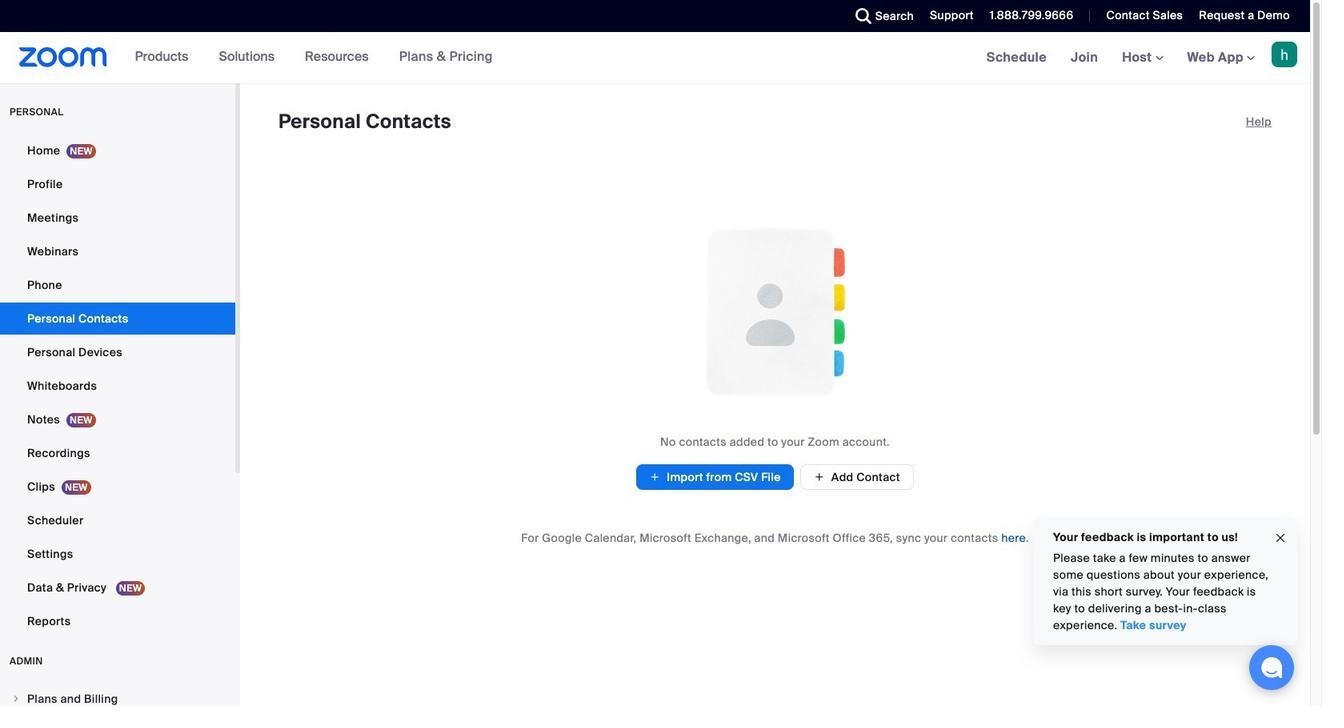Task type: locate. For each thing, give the bounding box(es) containing it.
product information navigation
[[107, 32, 505, 83]]

menu item
[[0, 684, 235, 706]]

open chat image
[[1261, 657, 1284, 679]]

0 horizontal spatial add image
[[650, 469, 661, 485]]

zoom logo image
[[19, 47, 107, 67]]

1 horizontal spatial add image
[[814, 470, 825, 484]]

banner
[[0, 32, 1311, 84]]

right image
[[11, 694, 21, 704]]

add image
[[650, 469, 661, 485], [814, 470, 825, 484]]

meetings navigation
[[975, 32, 1311, 84]]



Task type: describe. For each thing, give the bounding box(es) containing it.
close image
[[1275, 529, 1288, 547]]

profile picture image
[[1272, 42, 1298, 67]]

personal menu menu
[[0, 135, 235, 639]]



Task type: vqa. For each thing, say whether or not it's contained in the screenshot.
Meeting element at the bottom of page
no



